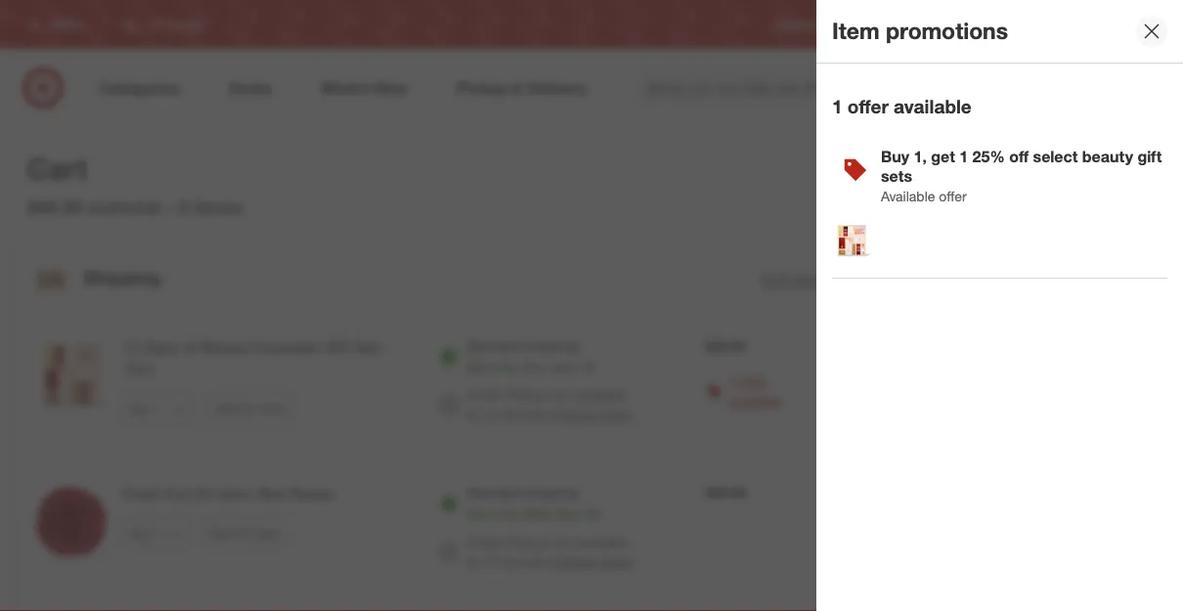 Task type: locate. For each thing, give the bounding box(es) containing it.
1 vertical spatial 1 offer available
[[729, 372, 782, 409]]

standard inside 'standard shipping get it by thu, nov 16'
[[467, 337, 522, 354]]

1 vertical spatial la
[[482, 554, 499, 571]]

1 vertical spatial shipping
[[526, 484, 578, 501]]

shipping for fresh cut 50-stem red roses
[[526, 484, 578, 501]]

1 vertical spatial by
[[504, 506, 519, 523]]

at right not available option at the bottom of page
[[467, 554, 478, 571]]

get
[[932, 147, 956, 166]]

standard for 12 days of beauty cosmetic gift set - 12ct
[[467, 337, 522, 354]]

offer inside 1 offer available button
[[740, 372, 768, 389]]

available inside item promotions dialog
[[894, 95, 972, 117]]

0 vertical spatial sunset
[[503, 406, 546, 423]]

save for later
[[215, 401, 285, 415], [209, 526, 278, 540]]

0 vertical spatial not
[[551, 387, 571, 404]]

0 horizontal spatial offer
[[740, 372, 768, 389]]

1 offer available up buy
[[833, 95, 972, 117]]

1 store from the top
[[601, 406, 632, 423]]

2 order pickup not available at la sunset change store from the top
[[467, 534, 632, 571]]

change store button down 29
[[550, 553, 632, 572]]

1 offer available inside item promotions dialog
[[833, 95, 972, 117]]

1 vertical spatial offer
[[939, 187, 967, 204]]

by
[[504, 358, 519, 376], [504, 506, 519, 523]]

1 standard from the top
[[467, 337, 522, 354]]

later
[[262, 401, 285, 415], [255, 526, 278, 540]]

nov left 29
[[557, 506, 581, 523]]

pickup
[[506, 387, 547, 404], [506, 534, 547, 551]]

order
[[903, 158, 965, 186], [467, 387, 502, 404], [467, 534, 502, 551]]

1 vertical spatial it
[[493, 506, 500, 523]]

1 vertical spatial standard
[[467, 484, 522, 501]]

2 horizontal spatial offer
[[939, 187, 967, 204]]

0 vertical spatial save for later button
[[206, 392, 293, 424]]

shipping up thu,
[[526, 337, 578, 354]]

by inside 'standard shipping get it by thu, nov 16'
[[504, 358, 519, 376]]

available up get
[[894, 95, 972, 117]]

2 standard from the top
[[467, 484, 522, 501]]

nov for fresh cut 50-stem red roses
[[557, 506, 581, 523]]

1 vertical spatial cart item ready to fulfill group
[[17, 460, 856, 596]]

thu,
[[522, 358, 548, 376]]

change store button
[[550, 405, 632, 425], [550, 553, 632, 572]]

fresh cut 50-stem red roses
[[122, 485, 334, 504]]

2 get from the top
[[467, 506, 489, 523]]

offer down get
[[939, 187, 967, 204]]

2 store from the top
[[601, 554, 632, 571]]

order right not available option at the bottom of page
[[467, 534, 502, 551]]

12 days of beauty cosmetic gift set - 12ct image
[[833, 221, 872, 260]]

2 not from the top
[[551, 534, 571, 551]]

12ct
[[122, 360, 153, 379]]

subtotal (3 items)
[[950, 265, 1066, 284]]

0 vertical spatial 1 offer available
[[833, 95, 972, 117]]

sunset down thu,
[[503, 406, 546, 423]]

offer up buy
[[848, 95, 889, 117]]

1 down item
[[833, 95, 843, 117]]

change down 29
[[550, 554, 597, 571]]

of
[[183, 337, 197, 356]]

2 at from the top
[[467, 554, 478, 571]]

1 cart item ready to fulfill group from the top
[[17, 312, 856, 459]]

later down 12 days of beauty cosmetic gift set - 12ct "link"
[[262, 401, 285, 415]]

available
[[894, 95, 972, 117], [574, 387, 628, 404], [729, 392, 782, 409], [574, 534, 628, 551]]

save
[[215, 401, 241, 415], [209, 526, 235, 540]]

2 horizontal spatial 1
[[960, 147, 969, 166]]

it for 12 days of beauty cosmetic gift set - 12ct
[[493, 358, 500, 376]]

beauty
[[201, 337, 250, 356]]

item promotions dialog
[[817, 0, 1184, 611]]

0 vertical spatial by
[[504, 358, 519, 376]]

change store button down 16
[[550, 405, 632, 425]]

3
[[178, 196, 189, 218]]

search
[[923, 80, 970, 99]]

change store button for fresh cut 50-stem red roses
[[550, 553, 632, 572]]

0 vertical spatial change store button
[[550, 405, 632, 425]]

0 vertical spatial offer
[[848, 95, 889, 117]]

pickup down thu,
[[506, 387, 547, 404]]

0 vertical spatial la
[[482, 406, 499, 423]]

2 by from the top
[[504, 506, 519, 523]]

la right not available radio
[[482, 406, 499, 423]]

for for stem
[[238, 526, 252, 540]]

store for fresh cut 50-stem red roses
[[601, 554, 632, 571]]

beauty
[[1083, 147, 1134, 166]]

1 vertical spatial for
[[238, 526, 252, 540]]

order pickup not available at la sunset change store down the wed,
[[467, 534, 632, 571]]

1 change store button from the top
[[550, 405, 632, 425]]

1 offer available down "$20.00"
[[729, 372, 782, 409]]

order right not available radio
[[467, 387, 502, 404]]

items)
[[1029, 267, 1066, 284]]

0 vertical spatial at
[[467, 406, 478, 423]]

offer
[[848, 95, 889, 117], [939, 187, 967, 204], [740, 372, 768, 389]]

later for red
[[255, 526, 278, 540]]

nov left 16
[[552, 358, 577, 376]]

cart item ready to fulfill group
[[17, 312, 856, 459], [17, 460, 856, 596]]

nov inside standard shipping get it by wed, nov 29
[[557, 506, 581, 523]]

it
[[493, 358, 500, 376], [493, 506, 500, 523]]

1
[[833, 95, 843, 117], [960, 147, 969, 166], [729, 372, 736, 389]]

2 change from the top
[[550, 554, 597, 571]]

0 vertical spatial save
[[215, 401, 241, 415]]

0 horizontal spatial $86.99
[[27, 196, 83, 218]]

promotions
[[886, 17, 1009, 45]]

available down "$20.00"
[[729, 392, 782, 409]]

1 vertical spatial change
[[550, 554, 597, 571]]

$86.99
[[27, 196, 83, 218], [1121, 265, 1168, 284]]

shipping inside standard shipping get it by wed, nov 29
[[526, 484, 578, 501]]

change for 12 days of beauty cosmetic gift set - 12ct
[[550, 406, 597, 423]]

it inside standard shipping get it by wed, nov 29
[[493, 506, 500, 523]]

0 vertical spatial cart item ready to fulfill group
[[17, 312, 856, 459]]

stores
[[1138, 17, 1172, 32]]

1 vertical spatial get
[[467, 506, 489, 523]]

registry link
[[776, 16, 819, 33]]

1 right get
[[960, 147, 969, 166]]

save down the fresh cut 50-stem red roses
[[209, 526, 235, 540]]

at for fresh cut 50-stem red roses
[[467, 554, 478, 571]]

1 shipping from the top
[[526, 337, 578, 354]]

pickup down the wed,
[[506, 534, 547, 551]]

store
[[601, 406, 632, 423], [601, 554, 632, 571]]

save for later button
[[206, 392, 293, 424], [200, 517, 287, 549]]

not down the wed,
[[551, 534, 571, 551]]

0 vertical spatial change
[[550, 406, 597, 423]]

1 inside 1 offer available
[[729, 372, 736, 389]]

not available radio
[[439, 543, 459, 562]]

1 get from the top
[[467, 358, 489, 376]]

by inside standard shipping get it by wed, nov 29
[[504, 506, 519, 523]]

0 vertical spatial shipping
[[526, 337, 578, 354]]

1 vertical spatial store
[[601, 554, 632, 571]]

standard up thu,
[[467, 337, 522, 354]]

save down "12 days of beauty cosmetic gift set - 12ct"
[[215, 401, 241, 415]]

cart item ready to fulfill group containing 12 days of beauty cosmetic gift set - 12ct
[[17, 312, 856, 459]]

get inside standard shipping get it by wed, nov 29
[[467, 506, 489, 523]]

save for later down the "stem"
[[209, 526, 278, 540]]

la right not available option at the bottom of page
[[482, 554, 499, 571]]

shipping for 12 days of beauty cosmetic gift set - 12ct
[[526, 337, 578, 354]]

None radio
[[439, 347, 459, 367]]

get left the wed,
[[467, 506, 489, 523]]

nov
[[552, 358, 577, 376], [557, 506, 581, 523]]

ad
[[892, 17, 906, 32]]

2 vertical spatial offer
[[740, 372, 768, 389]]

it inside 'standard shipping get it by thu, nov 16'
[[493, 358, 500, 376]]

la
[[482, 406, 499, 423], [482, 554, 499, 571]]

later down fresh cut 50-stem red roses link on the bottom left
[[255, 526, 278, 540]]

0 vertical spatial order pickup not available at la sunset change store
[[467, 387, 632, 423]]

0 vertical spatial 1
[[833, 95, 843, 117]]

weekly ad link
[[851, 16, 906, 33]]

0 vertical spatial nov
[[552, 358, 577, 376]]

cart item ready to fulfill group containing fresh cut 50-stem red roses
[[17, 460, 856, 596]]

offer down "$20.00"
[[740, 372, 768, 389]]

12 days of beauty cosmetic gift set - 12ct link
[[122, 336, 408, 381]]

1 down "$20.00"
[[729, 372, 736, 389]]

order pickup not available at la sunset change store
[[467, 387, 632, 423], [467, 534, 632, 571]]

for
[[244, 401, 258, 415], [238, 526, 252, 540]]

find stores
[[1112, 17, 1172, 32]]

it for fresh cut 50-stem red roses
[[493, 506, 500, 523]]

2 cart item ready to fulfill group from the top
[[17, 460, 856, 596]]

save for later button for stem
[[200, 517, 287, 549]]

0 vertical spatial it
[[493, 358, 500, 376]]

1 not from the top
[[551, 387, 571, 404]]

change
[[550, 406, 597, 423], [550, 554, 597, 571]]

shipping
[[83, 267, 161, 289]]

0 vertical spatial save for later
[[215, 401, 285, 415]]

not for 12 days of beauty cosmetic gift set - 12ct
[[551, 387, 571, 404]]

cosmetic
[[255, 337, 322, 356]]

for down the "stem"
[[238, 526, 252, 540]]

standard inside standard shipping get it by wed, nov 29
[[467, 484, 522, 501]]

What can we help you find? suggestions appear below search field
[[635, 67, 936, 110]]

change for fresh cut 50-stem red roses
[[550, 554, 597, 571]]

1 offer available button
[[729, 371, 824, 410]]

by left the wed,
[[504, 506, 519, 523]]

pickup for fresh cut 50-stem red roses
[[506, 534, 547, 551]]

pickup for 12 days of beauty cosmetic gift set - 12ct
[[506, 387, 547, 404]]

1 horizontal spatial 1 offer available
[[833, 95, 972, 117]]

standard up the wed,
[[467, 484, 522, 501]]

1 offer available
[[833, 95, 972, 117], [729, 372, 782, 409]]

for down "12 days of beauty cosmetic gift set - 12ct"
[[244, 401, 258, 415]]

1 horizontal spatial offer
[[848, 95, 889, 117]]

sunset down the wed,
[[503, 554, 546, 571]]

0 vertical spatial get
[[467, 358, 489, 376]]

1 vertical spatial save
[[209, 526, 235, 540]]

0 vertical spatial later
[[262, 401, 285, 415]]

0 vertical spatial store
[[601, 406, 632, 423]]

2 vertical spatial 1
[[729, 372, 736, 389]]

order pickup not available at la sunset change store down thu,
[[467, 387, 632, 423]]

1 horizontal spatial $86.99
[[1121, 265, 1168, 284]]

by left thu,
[[504, 358, 519, 376]]

1 la from the top
[[482, 406, 499, 423]]

save for later down "12 days of beauty cosmetic gift set - 12ct"
[[215, 401, 285, 415]]

1 vertical spatial $86.99
[[1121, 265, 1168, 284]]

1 by from the top
[[504, 358, 519, 376]]

get left thu,
[[467, 358, 489, 376]]

$86.99 right items)
[[1121, 265, 1168, 284]]

1 vertical spatial pickup
[[506, 534, 547, 551]]

1 at from the top
[[467, 406, 478, 423]]

by for fresh cut 50-stem red roses
[[504, 506, 519, 523]]

1 sunset from the top
[[503, 406, 546, 423]]

1 vertical spatial at
[[467, 554, 478, 571]]

0 vertical spatial $86.99
[[27, 196, 83, 218]]

1 vertical spatial save for later
[[209, 526, 278, 540]]

order for fresh cut 50-stem red roses
[[467, 534, 502, 551]]

sunset
[[503, 406, 546, 423], [503, 554, 546, 571]]

nov for 12 days of beauty cosmetic gift set - 12ct
[[552, 358, 577, 376]]

get inside 'standard shipping get it by thu, nov 16'
[[467, 358, 489, 376]]

1 vertical spatial nov
[[557, 506, 581, 523]]

$86.99 for $86.99 subtotal
[[27, 196, 83, 218]]

$86.99 down cart
[[27, 196, 83, 218]]

1 vertical spatial change store button
[[550, 553, 632, 572]]

2 vertical spatial order
[[467, 534, 502, 551]]

fresh cut 50-stem red roses link
[[122, 483, 408, 506]]

subtotal
[[88, 196, 161, 218]]

1 vertical spatial sunset
[[503, 554, 546, 571]]

shipping inside 'standard shipping get it by thu, nov 16'
[[526, 337, 578, 354]]

order up available
[[903, 158, 965, 186]]

0 vertical spatial for
[[244, 401, 258, 415]]

summary
[[971, 158, 1071, 186]]

gift
[[326, 337, 351, 356]]

1 vertical spatial order
[[467, 387, 502, 404]]

1 pickup from the top
[[506, 387, 547, 404]]

2 change store button from the top
[[550, 553, 632, 572]]

shipping
[[526, 337, 578, 354], [526, 484, 578, 501]]

order pickup not available at la sunset change store for 12 days of beauty cosmetic gift set - 12ct
[[467, 387, 632, 423]]

None radio
[[439, 495, 459, 514]]

0 vertical spatial pickup
[[506, 387, 547, 404]]

by for 12 days of beauty cosmetic gift set - 12ct
[[504, 358, 519, 376]]

not
[[551, 387, 571, 404], [551, 534, 571, 551]]

2 sunset from the top
[[503, 554, 546, 571]]

standard
[[467, 337, 522, 354], [467, 484, 522, 501]]

1 vertical spatial 1
[[960, 147, 969, 166]]

weekly ad
[[851, 17, 906, 32]]

item
[[833, 17, 880, 45]]

it left the wed,
[[493, 506, 500, 523]]

offer inside "buy 1, get 1 25% off select beauty gift sets available offer"
[[939, 187, 967, 204]]

gift
[[1138, 147, 1163, 166]]

save for later button down the "stem"
[[200, 517, 287, 549]]

at
[[467, 406, 478, 423], [467, 554, 478, 571]]

standard shipping get it by thu, nov 16
[[467, 337, 596, 376]]

0 horizontal spatial 1 offer available
[[729, 372, 782, 409]]

2 shipping from the top
[[526, 484, 578, 501]]

2 it from the top
[[493, 506, 500, 523]]

1 vertical spatial order pickup not available at la sunset change store
[[467, 534, 632, 571]]

at right not available radio
[[467, 406, 478, 423]]

2 la from the top
[[482, 554, 499, 571]]

save for later for beauty
[[215, 401, 285, 415]]

1 vertical spatial save for later button
[[200, 517, 287, 549]]

it left thu,
[[493, 358, 500, 376]]

set
[[356, 337, 379, 356]]

change down 16
[[550, 406, 597, 423]]

la for fresh cut 50-stem red roses
[[482, 554, 499, 571]]

2 pickup from the top
[[506, 534, 547, 551]]

0 vertical spatial standard
[[467, 337, 522, 354]]

save for later button down "12 days of beauty cosmetic gift set - 12ct"
[[206, 392, 293, 424]]

1 vertical spatial not
[[551, 534, 571, 551]]

0 horizontal spatial 1
[[729, 372, 736, 389]]

1 order pickup not available at la sunset change store from the top
[[467, 387, 632, 423]]

1 it from the top
[[493, 358, 500, 376]]

not down 'standard shipping get it by thu, nov 16'
[[551, 387, 571, 404]]

1 change from the top
[[550, 406, 597, 423]]

shipping up the wed,
[[526, 484, 578, 501]]

available down 16
[[574, 387, 628, 404]]

nov inside 'standard shipping get it by thu, nov 16'
[[552, 358, 577, 376]]

1 vertical spatial later
[[255, 526, 278, 540]]

get
[[467, 358, 489, 376], [467, 506, 489, 523]]



Task type: describe. For each thing, give the bounding box(es) containing it.
search button
[[923, 67, 970, 113]]

available
[[881, 187, 936, 204]]

$86.99 for $86.99
[[1121, 265, 1168, 284]]

0 vertical spatial order
[[903, 158, 965, 186]]

$59.99
[[705, 484, 746, 501]]

get for fresh cut 50-stem red roses
[[467, 506, 489, 523]]

order summary
[[903, 158, 1071, 186]]

subtotal
[[950, 265, 1009, 284]]

not available radio
[[439, 395, 459, 415]]

save for stem
[[209, 526, 235, 540]]

fresh
[[122, 485, 161, 504]]

standard shipping get it by wed, nov 29
[[467, 484, 600, 523]]

$86.99 subtotal
[[27, 196, 161, 218]]

25%
[[973, 147, 1005, 166]]

(3
[[1014, 267, 1025, 284]]

items
[[194, 196, 242, 218]]

1,
[[914, 147, 927, 166]]

buy
[[881, 147, 910, 166]]

12
[[122, 337, 140, 356]]

1 offer available inside button
[[729, 372, 782, 409]]

get for 12 days of beauty cosmetic gift set - 12ct
[[467, 358, 489, 376]]

off
[[1010, 147, 1029, 166]]

select
[[1034, 147, 1078, 166]]

change store button for 12 days of beauty cosmetic gift set - 12ct
[[550, 405, 632, 425]]

standard for fresh cut 50-stem red roses
[[467, 484, 522, 501]]

1 horizontal spatial 1
[[833, 95, 843, 117]]

la for 12 days of beauty cosmetic gift set - 12ct
[[482, 406, 499, 423]]

available inside button
[[729, 392, 782, 409]]

-
[[384, 337, 390, 356]]

roses
[[290, 485, 334, 504]]

later for cosmetic
[[262, 401, 285, 415]]

save for later for stem
[[209, 526, 278, 540]]

registry
[[776, 17, 819, 32]]

50-
[[195, 485, 218, 504]]

order for 12 days of beauty cosmetic gift set - 12ct
[[467, 387, 502, 404]]

3 items
[[178, 196, 242, 218]]

redcard
[[937, 17, 984, 32]]

12 days of beauty cosmetic gift set - 12ct
[[122, 337, 390, 379]]

save for later button for beauty
[[206, 392, 293, 424]]

order pickup not available at la sunset change store for fresh cut 50-stem red roses
[[467, 534, 632, 571]]

store for 12 days of beauty cosmetic gift set - 12ct
[[601, 406, 632, 423]]

$20.00
[[705, 337, 746, 354]]

cut
[[165, 485, 190, 504]]

item promotions
[[833, 17, 1009, 45]]

16
[[580, 358, 596, 376]]

sets
[[881, 167, 913, 186]]

buy 1, get 1 25% off select beauty gift sets button
[[881, 147, 1168, 186]]

29
[[585, 506, 600, 523]]

at for 12 days of beauty cosmetic gift set - 12ct
[[467, 406, 478, 423]]

sunset for 12 days of beauty cosmetic gift set - 12ct
[[503, 406, 546, 423]]

redcard link
[[937, 16, 984, 33]]

12 days of beauty cosmetic gift set - 12ct image
[[32, 336, 111, 414]]

1 inside "buy 1, get 1 25% off select beauty gift sets available offer"
[[960, 147, 969, 166]]

cart
[[27, 151, 87, 185]]

days
[[144, 337, 179, 356]]

find stores link
[[1112, 16, 1172, 33]]

red
[[257, 485, 286, 504]]

not for fresh cut 50-stem red roses
[[551, 534, 571, 551]]

buy 1, get 1 25% off select beauty gift sets available offer
[[881, 147, 1163, 204]]

available down 29
[[574, 534, 628, 551]]

wed,
[[522, 506, 553, 523]]

find
[[1112, 17, 1135, 32]]

fresh cut 50-stem red roses image
[[32, 483, 111, 562]]

save for beauty
[[215, 401, 241, 415]]

stem
[[218, 485, 253, 504]]

sunset for fresh cut 50-stem red roses
[[503, 554, 546, 571]]

weekly
[[851, 17, 888, 32]]

for for beauty
[[244, 401, 258, 415]]



Task type: vqa. For each thing, say whether or not it's contained in the screenshot.
option
yes



